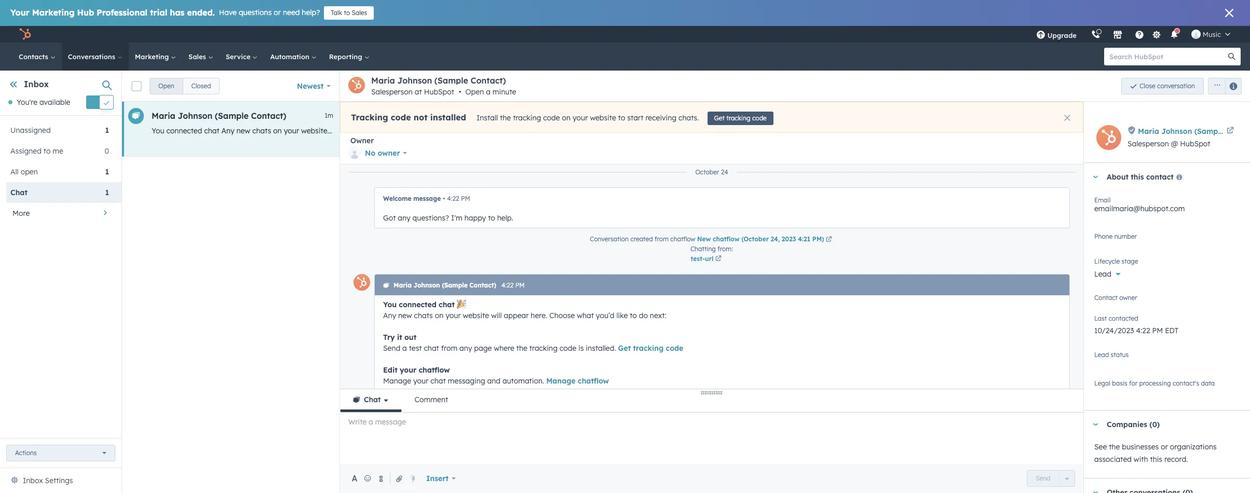 Task type: describe. For each thing, give the bounding box(es) containing it.
johnson for maria johnson (sample contact)
[[178, 111, 212, 121]]

marketing inside marketing link
[[135, 52, 171, 61]]

music button
[[1185, 26, 1237, 43]]

start
[[627, 113, 644, 123]]

marketing link
[[129, 43, 182, 71]]

created
[[631, 235, 653, 243]]

here. inside row
[[369, 126, 386, 136]]

your marketing hub professional trial has ended. have questions or need help?
[[10, 7, 320, 18]]

owner for contact owner no owner
[[1120, 294, 1138, 302]]

will inside you connected chat 🎉 any new chats on your website will appear here. choose what you'd like to do next:
[[491, 311, 502, 320]]

link opens in a new window image
[[716, 256, 722, 262]]

out inside row
[[526, 126, 537, 136]]

tracking code not installed alert
[[340, 102, 1084, 133]]

last contacted
[[1095, 315, 1139, 322]]

messaging
[[448, 376, 485, 386]]

maria johnson (sample contact)
[[152, 111, 286, 121]]

0 horizontal spatial no
[[365, 149, 375, 158]]

close conversation
[[1140, 82, 1195, 90]]

hubspot inside the maria johnson (sample contact) salesperson at hubspot • open a minute
[[424, 87, 454, 97]]

no owner
[[365, 149, 400, 158]]

edit your chatflow manage your chat messaging and automation. manage chatflow
[[383, 366, 609, 386]]

next: inside you connected chat 🎉 any new chats on your website will appear here. choose what you'd like to do next:
[[650, 311, 667, 320]]

send group
[[1027, 470, 1075, 487]]

has
[[170, 7, 185, 18]]

upgrade
[[1048, 31, 1077, 39]]

you're available image
[[8, 100, 12, 104]]

🎉
[[457, 300, 466, 309]]

4:21
[[798, 235, 811, 243]]

october
[[695, 168, 719, 176]]

automation
[[270, 52, 311, 61]]

main content containing maria johnson (sample contact)
[[122, 71, 1250, 493]]

you for you connected chat any new chats on your website will appear here. choose what you'd like to do next:  try it out  send a test chat from any page where the tracking code is installed: https://app.hubs
[[152, 126, 164, 136]]

no owner button for owner
[[348, 145, 407, 161]]

(0)
[[1150, 420, 1160, 430]]

do inside you connected chat 🎉 any new chats on your website will appear here. choose what you'd like to do next:
[[639, 311, 648, 320]]

legal basis for processing contact's data
[[1095, 380, 1215, 387]]

got any questions? i'm happy to help.
[[383, 213, 513, 223]]

owner for no owner
[[378, 149, 400, 158]]

Closed button
[[183, 78, 220, 94]]

salesperson @ hubspot
[[1128, 139, 1211, 149]]

try inside row
[[507, 126, 517, 136]]

professional
[[97, 7, 148, 18]]

calling icon button
[[1087, 28, 1105, 41]]

you'd inside row
[[434, 126, 453, 136]]

or inside see the businesses or organizations associated with this record.
[[1161, 443, 1168, 452]]

search image
[[1229, 53, 1236, 60]]

a inside the maria johnson (sample contact) salesperson at hubspot • open a minute
[[486, 87, 491, 97]]

connected for you connected chat 🎉 any new chats on your website will appear here. choose what you'd like to do next:
[[399, 300, 437, 309]]

to inside you connected chat 🎉 any new chats on your website will appear here. choose what you'd like to do next:
[[630, 311, 637, 320]]

associated
[[1095, 455, 1132, 464]]

from inside the try it out send a test chat from any page where the tracking code is installed. get tracking code
[[441, 344, 458, 353]]

see
[[1095, 443, 1107, 452]]

not
[[414, 112, 428, 123]]

appear inside you connected chat 🎉 any new chats on your website will appear here. choose what you'd like to do next:
[[504, 311, 529, 320]]

reporting
[[329, 52, 364, 61]]

contact) for maria johnson (sample contact) 4:22 pm
[[470, 281, 496, 289]]

your inside you connected chat 🎉 any new chats on your website will appear here. choose what you'd like to do next:
[[446, 311, 461, 320]]

ended.
[[187, 7, 215, 18]]

need
[[283, 8, 300, 17]]

https://app.hubs
[[774, 126, 832, 136]]

no inside the contact owner no owner
[[1095, 298, 1105, 307]]

contacted
[[1109, 315, 1139, 322]]

status
[[1111, 351, 1129, 359]]

test-url
[[691, 255, 714, 262]]

or inside your marketing hub professional trial has ended. have questions or need help?
[[274, 8, 281, 17]]

chat inside 'button'
[[364, 395, 381, 404]]

like inside row
[[455, 126, 466, 136]]

page inside row
[[630, 126, 648, 136]]

Open button
[[150, 78, 183, 94]]

welcome
[[383, 195, 412, 203]]

to inside row
[[468, 126, 475, 136]]

1 vertical spatial sales
[[189, 52, 208, 61]]

automation.
[[503, 376, 544, 386]]

contac
[[1227, 126, 1250, 136]]

new chatflow (october 24, 2023 4:21 pm) link
[[697, 235, 834, 245]]

talk
[[331, 9, 342, 17]]

website inside row
[[301, 126, 327, 136]]

1 vertical spatial salesperson
[[1128, 139, 1169, 149]]

caret image
[[1092, 424, 1099, 426]]

settings
[[45, 476, 73, 485]]

24,
[[771, 235, 780, 243]]

send inside row
[[539, 126, 556, 136]]

marketplaces button
[[1107, 26, 1129, 43]]

the inside the try it out send a test chat from any page where the tracking code is installed. get tracking code
[[517, 344, 527, 353]]

email
[[1095, 196, 1111, 204]]

choose inside you connected chat 🎉 any new chats on your website will appear here. choose what you'd like to do next:
[[549, 311, 575, 320]]

will inside row
[[329, 126, 340, 136]]

new
[[697, 235, 711, 243]]

conversations
[[68, 52, 117, 61]]

all
[[10, 167, 19, 177]]

receiving
[[646, 113, 677, 123]]

service
[[226, 52, 253, 61]]

maria for maria johnson (sample contac
[[1138, 126, 1159, 136]]

installed
[[430, 112, 466, 123]]

chatting
[[691, 245, 716, 253]]

customize
[[383, 409, 419, 419]]

inbox for inbox settings
[[23, 476, 43, 485]]

reporting link
[[323, 43, 376, 71]]

1 vertical spatial any
[[398, 213, 411, 223]]

lead button
[[1095, 264, 1240, 281]]

to inside button
[[344, 9, 350, 17]]

0 vertical spatial 4:22
[[447, 195, 459, 203]]

service link
[[219, 43, 264, 71]]

at
[[415, 87, 422, 97]]

(sample for maria johnson (sample contact)
[[215, 111, 249, 121]]

happy
[[465, 213, 486, 223]]

comment
[[415, 395, 448, 404]]

test inside the try it out send a test chat from any page where the tracking code is installed. get tracking code
[[409, 344, 422, 353]]

inbox settings
[[23, 476, 73, 485]]

tracking
[[351, 112, 388, 123]]

0 horizontal spatial pm
[[461, 195, 470, 203]]

tracking inside row
[[685, 126, 714, 136]]

is inside row
[[734, 126, 740, 136]]

widget.
[[529, 409, 555, 419]]

tracking down minute
[[513, 113, 541, 123]]

link opens in a new window image inside test-url link
[[716, 254, 722, 264]]

sales inside button
[[352, 9, 367, 17]]

johnson for maria johnson (sample contac
[[1162, 126, 1192, 136]]

it inside the try it out send a test chat from any page where the tracking code is installed. get tracking code
[[397, 333, 402, 342]]

inbox settings link
[[23, 475, 73, 487]]

to inside tracking code not installed alert
[[618, 113, 625, 123]]

chatflow left the new
[[671, 235, 696, 243]]

you'd inside you connected chat 🎉 any new chats on your website will appear here. choose what you'd like to do next:
[[596, 311, 615, 320]]

stage
[[1122, 258, 1138, 265]]

tracking inside button
[[727, 114, 751, 122]]

menu containing music
[[1029, 26, 1238, 43]]

last
[[1095, 315, 1107, 322]]

from:
[[718, 245, 733, 253]]

get inside the try it out send a test chat from any page where the tracking code is installed. get tracking code
[[618, 344, 631, 353]]

it inside row
[[519, 126, 524, 136]]

customize the color and style of your chat widget.
[[383, 409, 557, 419]]

1 horizontal spatial 4:22
[[502, 281, 514, 289]]

• inside the maria johnson (sample contact) salesperson at hubspot • open a minute
[[459, 87, 461, 97]]

calling icon image
[[1091, 30, 1101, 39]]

lifecycle
[[1095, 258, 1120, 265]]

contact) for maria johnson (sample contact) salesperson at hubspot • open a minute
[[471, 75, 506, 86]]

automation link
[[264, 43, 323, 71]]

edit
[[383, 366, 398, 375]]

help image
[[1135, 31, 1144, 40]]

chatting from:
[[691, 245, 733, 253]]

on inside row
[[273, 126, 282, 136]]

2 caret image from the top
[[1092, 492, 1099, 493]]

chat inside edit your chatflow manage your chat messaging and automation. manage chatflow
[[431, 376, 446, 386]]

is inside the try it out send a test chat from any page where the tracking code is installed. get tracking code
[[579, 344, 584, 353]]

lifecycle stage
[[1095, 258, 1138, 265]]

your inside tracking code not installed alert
[[573, 113, 588, 123]]

1 for all open
[[105, 167, 109, 177]]

what inside row
[[415, 126, 432, 136]]

send button
[[1027, 470, 1060, 487]]

chatflow down installed.
[[578, 376, 609, 386]]

(sample for maria johnson (sample contact) salesperson at hubspot • open a minute
[[435, 75, 468, 86]]

1 for chat
[[105, 188, 109, 197]]

1 manage from the left
[[383, 376, 411, 386]]

this inside dropdown button
[[1131, 172, 1144, 182]]

group containing open
[[150, 78, 220, 94]]

close image
[[1225, 9, 1234, 17]]

insert
[[426, 474, 449, 483]]

contact owner no owner
[[1095, 294, 1138, 307]]

1 vertical spatial from
[[655, 235, 669, 243]]

with
[[1134, 455, 1148, 464]]

organizations
[[1170, 443, 1217, 452]]

hub
[[77, 7, 94, 18]]

chatflow up comment
[[419, 366, 450, 375]]

notifications button
[[1166, 26, 1183, 43]]

lead for lead status
[[1095, 351, 1109, 359]]



Task type: locate. For each thing, give the bounding box(es) containing it.
1 horizontal spatial new
[[398, 311, 412, 320]]

0 vertical spatial is
[[734, 126, 740, 136]]

contact) inside the maria johnson (sample contact) salesperson at hubspot • open a minute
[[471, 75, 506, 86]]

contact) inside live chat from maria johnson (sample contact) with context you connected chat
any new chats on your website will appear here. choose what you'd like to do next:

try it out 
send a test chat from any page where the tracking code is installed: https://app.hubs row
[[251, 111, 286, 121]]

0 horizontal spatial any
[[398, 213, 411, 223]]

get
[[714, 114, 725, 122], [618, 344, 631, 353]]

1 caret image from the top
[[1092, 176, 1099, 178]]

you'd up installed.
[[596, 311, 615, 320]]

your inside row
[[284, 126, 299, 136]]

you'd down installed
[[434, 126, 453, 136]]

or up record.
[[1161, 443, 1168, 452]]

you for you connected chat 🎉 any new chats on your website will appear here. choose what you'd like to do next:
[[383, 300, 397, 309]]

any
[[221, 126, 235, 136], [383, 311, 396, 320]]

new inside you connected chat 🎉 any new chats on your website will appear here. choose what you'd like to do next:
[[398, 311, 412, 320]]

2 lead from the top
[[1095, 351, 1109, 359]]

choose down the 'tracking code not installed'
[[388, 126, 413, 136]]

emailmaria@hubspot.com
[[1095, 204, 1185, 213]]

1 vertical spatial this
[[1150, 455, 1163, 464]]

where up edit your chatflow manage your chat messaging and automation. manage chatflow
[[494, 344, 514, 353]]

marketing left hub
[[32, 7, 75, 18]]

connected down maria johnson (sample contact) at left
[[166, 126, 202, 136]]

any inside the try it out send a test chat from any page where the tracking code is installed. get tracking code
[[460, 344, 472, 353]]

no owner button for contact owner
[[1095, 292, 1240, 309]]

where down receiving
[[650, 126, 670, 136]]

this right about
[[1131, 172, 1144, 182]]

the for customize the color and style of your chat widget.
[[421, 409, 432, 419]]

have
[[219, 8, 237, 17]]

comment button
[[402, 389, 461, 412]]

1 horizontal spatial send
[[539, 126, 556, 136]]

• right message
[[443, 195, 445, 203]]

0 vertical spatial new
[[237, 126, 250, 136]]

1 horizontal spatial appear
[[504, 311, 529, 320]]

1 horizontal spatial from
[[597, 126, 613, 136]]

get inside button
[[714, 114, 725, 122]]

(sample for maria johnson (sample contac
[[1195, 126, 1225, 136]]

1 for unassigned
[[105, 126, 109, 135]]

style
[[468, 409, 484, 419]]

page up edit your chatflow manage your chat messaging and automation. manage chatflow
[[474, 344, 492, 353]]

number
[[1115, 233, 1137, 240]]

manage right automation.
[[546, 376, 576, 386]]

page inside the try it out send a test chat from any page where the tracking code is installed. get tracking code
[[474, 344, 492, 353]]

lead inside popup button
[[1095, 269, 1112, 279]]

open down marketing link
[[158, 82, 174, 90]]

chats down maria johnson (sample contact) 4:22 pm in the left of the page
[[414, 311, 433, 320]]

next: inside live chat from maria johnson (sample contact) with context you connected chat
any new chats on your website will appear here. choose what you'd like to do next:

try it out 
send a test chat from any page where the tracking code is installed: https://app.hubs row
[[488, 126, 505, 136]]

sales link
[[182, 43, 219, 71]]

a inside the try it out send a test chat from any page where the tracking code is installed. get tracking code
[[402, 344, 407, 353]]

(october
[[742, 235, 769, 243]]

phone
[[1095, 233, 1113, 240]]

2 horizontal spatial website
[[590, 113, 616, 123]]

talk to sales button
[[324, 6, 374, 20]]

the down comment
[[421, 409, 432, 419]]

open up install
[[466, 87, 484, 97]]

here. down tracking at the left
[[369, 126, 386, 136]]

1 horizontal spatial manage
[[546, 376, 576, 386]]

companies (0)
[[1107, 420, 1160, 430]]

a inside row
[[558, 126, 563, 136]]

Phone number text field
[[1095, 231, 1240, 252]]

4:22 up you connected chat 🎉 any new chats on your website will appear here. choose what you'd like to do next:
[[502, 281, 514, 289]]

pm up you connected chat 🎉 any new chats on your website will appear here. choose what you'd like to do next:
[[515, 281, 525, 289]]

2 group from the left
[[1204, 78, 1242, 94]]

the inside tracking code not installed alert
[[500, 113, 511, 123]]

record.
[[1165, 455, 1188, 464]]

1 horizontal spatial you
[[383, 300, 397, 309]]

is left installed.
[[579, 344, 584, 353]]

upgrade image
[[1036, 31, 1046, 40]]

0 vertical spatial lead
[[1095, 269, 1112, 279]]

from right the created
[[655, 235, 669, 243]]

on inside you connected chat 🎉 any new chats on your website will appear here. choose what you'd like to do next:
[[435, 311, 444, 320]]

any inside row
[[221, 126, 235, 136]]

(sample
[[435, 75, 468, 86], [215, 111, 249, 121], [1195, 126, 1225, 136], [442, 281, 468, 289]]

notifications image
[[1170, 31, 1179, 40]]

do up get tracking code link
[[639, 311, 648, 320]]

next: up get tracking code link
[[650, 311, 667, 320]]

group down sales link
[[150, 78, 220, 94]]

new inside live chat from maria johnson (sample contact) with context you connected chat
any new chats on your website will appear here. choose what you'd like to do next:

try it out 
send a test chat from any page where the tracking code is installed: https://app.hubs row
[[237, 126, 250, 136]]

0 vertical spatial get
[[714, 114, 725, 122]]

1 horizontal spatial no
[[1095, 298, 1105, 307]]

maria inside the maria johnson (sample contact) salesperson at hubspot • open a minute
[[371, 75, 395, 86]]

1 horizontal spatial pm
[[515, 281, 525, 289]]

main content
[[122, 71, 1250, 493]]

1 vertical spatial page
[[474, 344, 492, 353]]

appear up the try it out send a test chat from any page where the tracking code is installed. get tracking code
[[504, 311, 529, 320]]

owner up "last contacted"
[[1107, 298, 1128, 307]]

send inside button
[[1036, 475, 1051, 482]]

chatflow up 'from:'
[[713, 235, 740, 243]]

and left the style on the bottom of page
[[453, 409, 466, 419]]

0 vertical spatial hubspot
[[424, 87, 454, 97]]

0 horizontal spatial no owner button
[[348, 145, 407, 161]]

any up messaging
[[460, 344, 472, 353]]

0 vertical spatial do
[[477, 126, 486, 136]]

what up installed.
[[577, 311, 594, 320]]

do
[[477, 126, 486, 136], [639, 311, 648, 320]]

0 vertical spatial like
[[455, 126, 466, 136]]

johnson for maria johnson (sample contact) salesperson at hubspot • open a minute
[[398, 75, 432, 86]]

2 vertical spatial from
[[441, 344, 458, 353]]

you inside you connected chat 🎉 any new chats on your website will appear here. choose what you'd like to do next:
[[383, 300, 397, 309]]

0 vertical spatial website
[[590, 113, 616, 123]]

(sample left contac
[[1195, 126, 1225, 136]]

the for install the tracking code on your website to start receiving chats.
[[500, 113, 511, 123]]

0 vertical spatial 1
[[105, 126, 109, 135]]

sales up closed
[[189, 52, 208, 61]]

or left need
[[274, 8, 281, 17]]

1 horizontal spatial hubspot
[[1180, 139, 1211, 149]]

marketplaces image
[[1113, 31, 1123, 40]]

1 vertical spatial is
[[579, 344, 584, 353]]

0 horizontal spatial on
[[273, 126, 282, 136]]

1 vertical spatial send
[[383, 344, 400, 353]]

music
[[1203, 30, 1221, 38]]

0 vertical spatial inbox
[[24, 79, 49, 89]]

try up edit
[[383, 333, 395, 342]]

2 vertical spatial on
[[435, 311, 444, 320]]

contact) for maria johnson (sample contact)
[[251, 111, 286, 121]]

hubspot
[[424, 87, 454, 97], [1180, 139, 1211, 149]]

talk to sales
[[331, 9, 367, 17]]

maria for maria johnson (sample contact) 4:22 pm
[[394, 281, 412, 289]]

the for see the businesses or organizations associated with this record.
[[1109, 443, 1120, 452]]

and
[[487, 376, 501, 386], [453, 409, 466, 419]]

help.
[[497, 213, 513, 223]]

this right the with
[[1150, 455, 1163, 464]]

chats down maria johnson (sample contact) at left
[[252, 126, 271, 136]]

lead left status
[[1095, 351, 1109, 359]]

owner down tracking at the left
[[378, 149, 400, 158]]

0 vertical spatial any
[[221, 126, 235, 136]]

link opens in a new window image
[[826, 235, 832, 245], [826, 237, 832, 243], [716, 254, 722, 264]]

1 horizontal spatial or
[[1161, 443, 1168, 452]]

maria for maria johnson (sample contact)
[[152, 111, 175, 121]]

2 vertical spatial any
[[460, 344, 472, 353]]

1 vertical spatial will
[[491, 311, 502, 320]]

1 vertical spatial caret image
[[1092, 492, 1099, 493]]

no owner button down tracking at the left
[[348, 145, 407, 161]]

0 horizontal spatial chats
[[252, 126, 271, 136]]

4:22 up i'm
[[447, 195, 459, 203]]

0 horizontal spatial any
[[221, 126, 235, 136]]

0 vertical spatial will
[[329, 126, 340, 136]]

inbox inside the inbox settings link
[[23, 476, 43, 485]]

what down not
[[415, 126, 432, 136]]

0 horizontal spatial or
[[274, 8, 281, 17]]

and inside edit your chatflow manage your chat messaging and automation. manage chatflow
[[487, 376, 501, 386]]

1 vertical spatial •
[[443, 195, 445, 203]]

2 horizontal spatial from
[[655, 235, 669, 243]]

where
[[650, 126, 670, 136], [494, 344, 514, 353]]

connected inside row
[[166, 126, 202, 136]]

2 vertical spatial website
[[463, 311, 489, 320]]

choose inside row
[[388, 126, 413, 136]]

any inside row
[[615, 126, 628, 136]]

companies
[[1107, 420, 1148, 430]]

do inside row
[[477, 126, 486, 136]]

0 horizontal spatial marketing
[[32, 7, 75, 18]]

manage chatflow link
[[546, 376, 609, 386]]

what inside you connected chat 🎉 any new chats on your website will appear here. choose what you'd like to do next:
[[577, 311, 594, 320]]

0 horizontal spatial you
[[152, 126, 164, 136]]

on inside tracking code not installed alert
[[562, 113, 571, 123]]

conversation
[[1157, 82, 1195, 90]]

salesperson inside the maria johnson (sample contact) salesperson at hubspot • open a minute
[[371, 87, 413, 97]]

next: down install
[[488, 126, 505, 136]]

0 horizontal spatial •
[[443, 195, 445, 203]]

the down chats.
[[672, 126, 683, 136]]

1 horizontal spatial salesperson
[[1128, 139, 1169, 149]]

caret image down associated
[[1092, 492, 1099, 493]]

install the tracking code on your website to start receiving chats.
[[477, 113, 699, 123]]

caret image inside "about this contact" dropdown button
[[1092, 176, 1099, 178]]

appear
[[342, 126, 367, 136], [504, 311, 529, 320]]

any down the start
[[615, 126, 628, 136]]

(sample up installed
[[435, 75, 468, 86]]

maria johnson (sample contac link
[[1138, 125, 1250, 137]]

chats inside live chat from maria johnson (sample contact) with context you connected chat
any new chats on your website will appear here. choose what you'd like to do next:

try it out 
send a test chat from any page where the tracking code is installed: https://app.hubs row
[[252, 126, 271, 136]]

close conversation button
[[1122, 78, 1204, 94]]

hubspot image
[[19, 28, 31, 41]]

sales right talk in the top of the page
[[352, 9, 367, 17]]

the up associated
[[1109, 443, 1120, 452]]

close
[[1140, 82, 1156, 90]]

1 vertical spatial appear
[[504, 311, 529, 320]]

close image
[[1064, 115, 1071, 121]]

0 vertical spatial choose
[[388, 126, 413, 136]]

caret image
[[1092, 176, 1099, 178], [1092, 492, 1099, 493]]

1 vertical spatial a
[[558, 126, 563, 136]]

0 vertical spatial you'd
[[434, 126, 453, 136]]

lead down lifecycle
[[1095, 269, 1112, 279]]

group down the search image
[[1204, 78, 1242, 94]]

johnson inside row
[[178, 111, 212, 121]]

no up last
[[1095, 298, 1105, 307]]

you inside row
[[152, 126, 164, 136]]

companies (0) button
[[1084, 411, 1240, 439]]

1 vertical spatial do
[[639, 311, 648, 320]]

open inside "button"
[[158, 82, 174, 90]]

1 horizontal spatial •
[[459, 87, 461, 97]]

group
[[150, 78, 220, 94], [1204, 78, 1242, 94]]

1 group from the left
[[150, 78, 220, 94]]

website down the 🎉
[[463, 311, 489, 320]]

about this contact
[[1107, 172, 1174, 182]]

(sample down closed "button"
[[215, 111, 249, 121]]

• up installed
[[459, 87, 461, 97]]

get tracking code
[[714, 114, 767, 122]]

try down minute
[[507, 126, 517, 136]]

2 vertical spatial a
[[402, 344, 407, 353]]

1 horizontal spatial website
[[463, 311, 489, 320]]

owner up contacted
[[1120, 294, 1138, 302]]

inbox for inbox
[[24, 79, 49, 89]]

of
[[486, 409, 493, 419]]

out
[[526, 126, 537, 136], [404, 333, 417, 342]]

website left the start
[[590, 113, 616, 123]]

get right chats.
[[714, 114, 725, 122]]

get right installed.
[[618, 344, 631, 353]]

Last contacted text field
[[1095, 321, 1240, 338]]

maria johnson (sample contact) salesperson at hubspot • open a minute
[[371, 75, 516, 97]]

and right messaging
[[487, 376, 501, 386]]

the inside see the businesses or organizations associated with this record.
[[1109, 443, 1120, 452]]

code inside get tracking code button
[[752, 114, 767, 122]]

do down install
[[477, 126, 486, 136]]

minute
[[493, 87, 516, 97]]

no
[[365, 149, 375, 158], [1095, 298, 1105, 307]]

0 horizontal spatial open
[[158, 82, 174, 90]]

0 vertical spatial and
[[487, 376, 501, 386]]

1
[[105, 126, 109, 135], [105, 167, 109, 177], [105, 188, 109, 197]]

link opens in a new window image inside new chatflow (october 24, 2023 4:21 pm) link
[[826, 237, 832, 243]]

2 1 from the top
[[105, 167, 109, 177]]

code inside live chat from maria johnson (sample contact) with context you connected chat
any new chats on your website will appear here. choose what you'd like to do next:

try it out 
send a test chat from any page where the tracking code is installed: https://app.hubs row
[[716, 126, 732, 136]]

inbox up you're available
[[24, 79, 49, 89]]

0 horizontal spatial salesperson
[[371, 87, 413, 97]]

johnson inside the maria johnson (sample contact) salesperson at hubspot • open a minute
[[398, 75, 432, 86]]

next:
[[488, 126, 505, 136], [650, 311, 667, 320]]

chats inside you connected chat 🎉 any new chats on your website will appear here. choose what you'd like to do next:
[[414, 311, 433, 320]]

you're available
[[17, 98, 70, 107]]

2 horizontal spatial any
[[615, 126, 628, 136]]

any right got
[[398, 213, 411, 223]]

any
[[615, 126, 628, 136], [398, 213, 411, 223], [460, 344, 472, 353]]

here.
[[369, 126, 386, 136], [531, 311, 547, 320]]

test-url link
[[691, 254, 733, 264]]

0 horizontal spatial will
[[329, 126, 340, 136]]

2023
[[782, 235, 796, 243]]

test inside live chat from maria johnson (sample contact) with context you connected chat
any new chats on your website will appear here. choose what you'd like to do next:

try it out 
send a test chat from any page where the tracking code is installed: https://app.hubs row
[[565, 126, 578, 136]]

insert button
[[420, 468, 463, 489]]

0 vertical spatial pm
[[461, 195, 470, 203]]

hubspot down the maria johnson (sample contac link
[[1180, 139, 1211, 149]]

where inside the try it out send a test chat from any page where the tracking code is installed. get tracking code
[[494, 344, 514, 353]]

0 horizontal spatial website
[[301, 126, 327, 136]]

the
[[500, 113, 511, 123], [672, 126, 683, 136], [517, 344, 527, 353], [421, 409, 432, 419], [1109, 443, 1120, 452]]

like down installed
[[455, 126, 466, 136]]

0 vertical spatial salesperson
[[371, 87, 413, 97]]

page
[[630, 126, 648, 136], [474, 344, 492, 353]]

the up automation.
[[517, 344, 527, 353]]

will down 1m
[[329, 126, 340, 136]]

salesperson left @ on the top right of the page
[[1128, 139, 1169, 149]]

got
[[383, 213, 396, 223]]

any inside you connected chat 🎉 any new chats on your website will appear here. choose what you'd like to do next:
[[383, 311, 396, 320]]

from up messaging
[[441, 344, 458, 353]]

1 vertical spatial lead
[[1095, 351, 1109, 359]]

page down the start
[[630, 126, 648, 136]]

chats
[[252, 126, 271, 136], [414, 311, 433, 320]]

1m
[[325, 112, 333, 119]]

0 horizontal spatial out
[[404, 333, 417, 342]]

0 vertical spatial on
[[562, 113, 571, 123]]

inbox left settings
[[23, 476, 43, 485]]

no owner button up the last contacted text box
[[1095, 292, 1240, 309]]

1 1 from the top
[[105, 126, 109, 135]]

chat inside you connected chat 🎉 any new chats on your website will appear here. choose what you'd like to do next:
[[439, 300, 455, 309]]

1 horizontal spatial here.
[[531, 311, 547, 320]]

manage down edit
[[383, 376, 411, 386]]

maria johnson (sample contact) 4:22 pm
[[394, 281, 525, 289]]

will up the try it out send a test chat from any page where the tracking code is installed. get tracking code
[[491, 311, 502, 320]]

menu item
[[1084, 26, 1086, 43]]

1 horizontal spatial and
[[487, 376, 501, 386]]

website down 1m
[[301, 126, 327, 136]]

@
[[1171, 139, 1178, 149]]

0 vertical spatial here.
[[369, 126, 386, 136]]

1 vertical spatial contact)
[[251, 111, 286, 121]]

chat inside the try it out send a test chat from any page where the tracking code is installed. get tracking code
[[424, 344, 439, 353]]

1 vertical spatial what
[[577, 311, 594, 320]]

1 vertical spatial connected
[[399, 300, 437, 309]]

marketing up open "button"
[[135, 52, 171, 61]]

0 horizontal spatial get
[[618, 344, 631, 353]]

manage
[[383, 376, 411, 386], [546, 376, 576, 386]]

1 vertical spatial any
[[383, 311, 396, 320]]

3 1 from the top
[[105, 188, 109, 197]]

appear inside row
[[342, 126, 367, 136]]

0 horizontal spatial test
[[409, 344, 422, 353]]

like up get tracking code link
[[617, 311, 628, 320]]

connected inside you connected chat 🎉 any new chats on your website will appear here. choose what you'd like to do next:
[[399, 300, 437, 309]]

welcome message • 4:22 pm
[[383, 195, 470, 203]]

test-
[[691, 255, 705, 262]]

here. up the try it out send a test chat from any page where the tracking code is installed. get tracking code
[[531, 311, 547, 320]]

0 horizontal spatial chat
[[10, 188, 28, 197]]

1 vertical spatial you
[[383, 300, 397, 309]]

0 vertical spatial or
[[274, 8, 281, 17]]

newest
[[297, 81, 324, 91]]

about
[[1107, 172, 1129, 182]]

website inside you connected chat 🎉 any new chats on your website will appear here. choose what you'd like to do next:
[[463, 311, 489, 320]]

1 lead from the top
[[1095, 269, 1112, 279]]

salesperson
[[371, 87, 413, 97], [1128, 139, 1169, 149]]

hubspot link
[[12, 28, 39, 41]]

2 vertical spatial contact)
[[470, 281, 496, 289]]

0 horizontal spatial group
[[150, 78, 220, 94]]

the inside row
[[672, 126, 683, 136]]

contact
[[1146, 172, 1174, 182]]

pm up i'm
[[461, 195, 470, 203]]

0 vertical spatial test
[[565, 126, 578, 136]]

menu
[[1029, 26, 1238, 43]]

is down get tracking code button
[[734, 126, 740, 136]]

settings image
[[1152, 30, 1162, 40]]

1 horizontal spatial this
[[1150, 455, 1163, 464]]

i'm
[[451, 213, 463, 223]]

search button
[[1223, 48, 1241, 65]]

from down install the tracking code on your website to start receiving chats.
[[597, 126, 613, 136]]

the right install
[[500, 113, 511, 123]]

live chat from maria johnson (sample contact) with context you connected chat
any new chats on your website will appear here. choose what you'd like to do next:

try it out 
send a test chat from any page where the tracking code is installed: https://app.hubs row
[[122, 102, 832, 157]]

email emailmaria@hubspot.com
[[1095, 196, 1185, 213]]

tracking down chats.
[[685, 126, 714, 136]]

here. inside you connected chat 🎉 any new chats on your website will appear here. choose what you'd like to do next:
[[531, 311, 547, 320]]

unassigned
[[10, 126, 51, 135]]

1 horizontal spatial is
[[734, 126, 740, 136]]

contact's
[[1173, 380, 1200, 387]]

closed
[[191, 82, 211, 90]]

tracking up installed:
[[727, 114, 751, 122]]

tracking right installed.
[[633, 344, 664, 353]]

try
[[507, 126, 517, 136], [383, 333, 395, 342]]

assigned
[[10, 147, 41, 156]]

1 vertical spatial out
[[404, 333, 417, 342]]

(sample for maria johnson (sample contact) 4:22 pm
[[442, 281, 468, 289]]

conversations link
[[62, 43, 129, 71]]

open inside the maria johnson (sample contact) salesperson at hubspot • open a minute
[[466, 87, 484, 97]]

johnson for maria johnson (sample contact) 4:22 pm
[[414, 281, 440, 289]]

4:22
[[447, 195, 459, 203], [502, 281, 514, 289]]

lead for lead
[[1095, 269, 1112, 279]]

caret image left about
[[1092, 176, 1099, 178]]

1 horizontal spatial out
[[526, 126, 537, 136]]

0 horizontal spatial from
[[441, 344, 458, 353]]

0 horizontal spatial choose
[[388, 126, 413, 136]]

try it out send a test chat from any page where the tracking code is installed. get tracking code
[[383, 333, 683, 353]]

out inside the try it out send a test chat from any page where the tracking code is installed. get tracking code
[[404, 333, 417, 342]]

0 horizontal spatial what
[[415, 126, 432, 136]]

greg robinson image
[[1192, 30, 1201, 39]]

from inside live chat from maria johnson (sample contact) with context you connected chat
any new chats on your website will appear here. choose what you'd like to do next:

try it out 
send a test chat from any page where the tracking code is installed: https://app.hubs row
[[597, 126, 613, 136]]

maria for maria johnson (sample contact) salesperson at hubspot • open a minute
[[371, 75, 395, 86]]

1 horizontal spatial where
[[650, 126, 670, 136]]

0 vertical spatial try
[[507, 126, 517, 136]]

this inside see the businesses or organizations associated with this record.
[[1150, 455, 1163, 464]]

1 horizontal spatial connected
[[399, 300, 437, 309]]

try inside the try it out send a test chat from any page where the tracking code is installed. get tracking code
[[383, 333, 395, 342]]

or
[[274, 8, 281, 17], [1161, 443, 1168, 452]]

0 vertical spatial out
[[526, 126, 537, 136]]

get tracking code button
[[707, 112, 774, 125]]

0 horizontal spatial and
[[453, 409, 466, 419]]

maria johnson (sample contac
[[1138, 126, 1250, 136]]

1 vertical spatial like
[[617, 311, 628, 320]]

on
[[562, 113, 571, 123], [273, 126, 282, 136], [435, 311, 444, 320]]

0 vertical spatial appear
[[342, 126, 367, 136]]

choose up the try it out send a test chat from any page where the tracking code is installed. get tracking code
[[549, 311, 575, 320]]

1 horizontal spatial marketing
[[135, 52, 171, 61]]

businesses
[[1122, 443, 1159, 452]]

send inside the try it out send a test chat from any page where the tracking code is installed. get tracking code
[[383, 344, 400, 353]]

assigned to me
[[10, 147, 63, 156]]

tracking up automation.
[[530, 344, 558, 353]]

where inside row
[[650, 126, 670, 136]]

0 horizontal spatial here.
[[369, 126, 386, 136]]

2 manage from the left
[[546, 376, 576, 386]]

hubspot right the 'at'
[[424, 87, 454, 97]]

website inside tracking code not installed alert
[[590, 113, 616, 123]]

1 vertical spatial where
[[494, 344, 514, 353]]

like inside you connected chat 🎉 any new chats on your website will appear here. choose what you'd like to do next:
[[617, 311, 628, 320]]

no down "owner"
[[365, 149, 375, 158]]

connected for you connected chat any new chats on your website will appear here. choose what you'd like to do next:  try it out  send a test chat from any page where the tracking code is installed: https://app.hubs
[[166, 126, 202, 136]]

Search HubSpot search field
[[1104, 48, 1232, 65]]

salesperson left the 'at'
[[371, 87, 413, 97]]

connected left the 🎉
[[399, 300, 437, 309]]

1 vertical spatial or
[[1161, 443, 1168, 452]]

(sample up the 🎉
[[442, 281, 468, 289]]

appear up "owner"
[[342, 126, 367, 136]]

settings link
[[1151, 29, 1164, 40]]

get tracking code link
[[618, 344, 683, 353]]

1 horizontal spatial sales
[[352, 9, 367, 17]]

lead
[[1095, 269, 1112, 279], [1095, 351, 1109, 359]]

installed:
[[742, 126, 772, 136]]



Task type: vqa. For each thing, say whether or not it's contained in the screenshot.
LANGUAGE(S)
no



